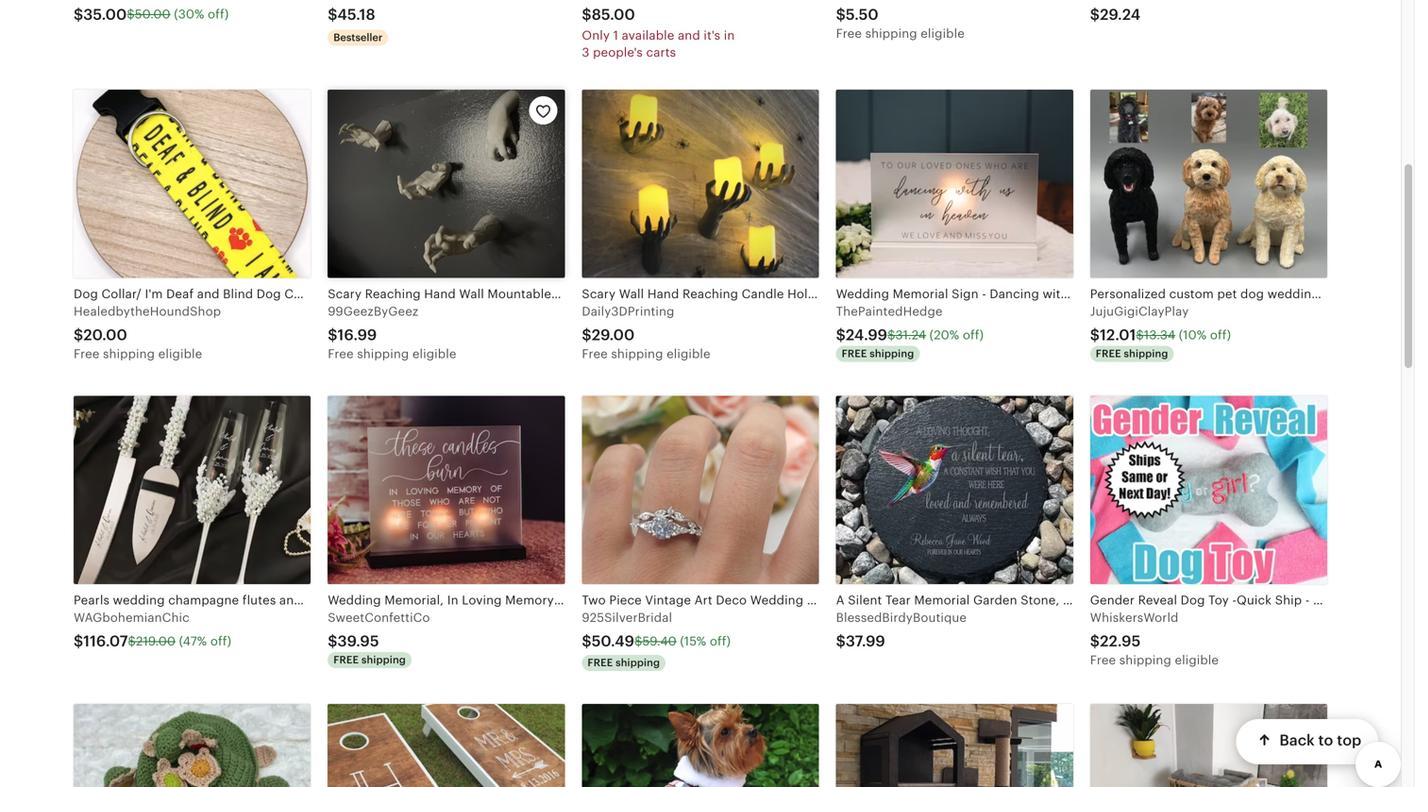 Task type: locate. For each thing, give the bounding box(es) containing it.
off) for 50.49
[[710, 635, 731, 649]]

the original turtle memory game *pattern* english pdf original stitched by shari pattern. image
[[74, 705, 311, 788]]

sweetconfettico
[[328, 611, 430, 625]]

thepaintedhedge
[[836, 304, 943, 319]]

shipping down '16.99'
[[357, 347, 409, 361]]

free inside jujugigiclayplay $ 12.01 $ 13.34 (10% off) free shipping
[[1096, 348, 1122, 360]]

wagbohemianchic
[[74, 611, 190, 625]]

$ 35.00 $ 50.00 (30% off)
[[74, 6, 229, 23]]

off) right (47%
[[210, 635, 232, 649]]

free inside whiskersworld $ 22.95 free shipping eligible
[[1091, 654, 1116, 668]]

wood cat house wall cat furniture cat play house tower for cats modern cat furniture cat playground wall cat tree cat sleep bed pet house image
[[836, 705, 1074, 788]]

to
[[1319, 733, 1334, 750]]

$ 5.50 free shipping eligible
[[836, 6, 965, 40]]

$ inside healedbythehoundshop $ 20.00 free shipping eligible
[[74, 327, 83, 344]]

free down 29.00
[[582, 347, 608, 361]]

925silverbridal
[[582, 611, 673, 625]]

shipping down 5.50
[[866, 26, 918, 40]]

eligible for 20.00
[[158, 347, 202, 361]]

off) right (15%
[[710, 635, 731, 649]]

free down "12.01"
[[1096, 348, 1122, 360]]

shipping down 39.95
[[362, 654, 406, 666]]

off) inside "925silverbridal $ 50.49 $ 59.40 (15% off) free shipping"
[[710, 635, 731, 649]]

29.24
[[1100, 6, 1141, 23]]

shipping inside "925silverbridal $ 50.49 $ 59.40 (15% off) free shipping"
[[616, 657, 660, 669]]

shipping down 59.40
[[616, 657, 660, 669]]

99geezbygeez $ 16.99 free shipping eligible
[[328, 304, 457, 361]]

free
[[842, 348, 867, 360], [1096, 348, 1122, 360], [334, 654, 359, 666], [588, 657, 613, 669]]

free down 5.50
[[836, 26, 862, 40]]

free down 39.95
[[334, 654, 359, 666]]

off) right (10%
[[1211, 328, 1232, 342]]

925silverbridal $ 50.49 $ 59.40 (15% off) free shipping
[[582, 611, 731, 669]]

it's
[[704, 28, 721, 42]]

20.00
[[83, 327, 127, 344]]

35.00
[[83, 6, 127, 23]]

shipping inside daily3dprinting $ 29.00 free shipping eligible
[[611, 347, 663, 361]]

shipping down 20.00
[[103, 347, 155, 361]]

off)
[[208, 7, 229, 21], [963, 328, 984, 342], [1211, 328, 1232, 342], [210, 635, 232, 649], [710, 635, 731, 649]]

85.00
[[592, 6, 635, 23]]

eligible inside healedbythehoundshop $ 20.00 free shipping eligible
[[158, 347, 202, 361]]

healedbythehoundshop
[[74, 304, 221, 319]]

$
[[74, 6, 83, 23], [328, 6, 338, 23], [582, 6, 592, 23], [836, 6, 846, 23], [1091, 6, 1100, 23], [127, 7, 135, 21], [74, 327, 83, 344], [328, 327, 338, 344], [582, 327, 592, 344], [836, 327, 846, 344], [1091, 327, 1100, 344], [888, 328, 896, 342], [1137, 328, 1144, 342], [74, 633, 83, 650], [328, 633, 338, 650], [582, 633, 592, 650], [836, 633, 846, 650], [1091, 633, 1100, 650], [128, 635, 136, 649], [635, 635, 643, 649]]

free down 20.00
[[74, 347, 100, 361]]

off) for 12.01
[[1211, 328, 1232, 342]]

free inside healedbythehoundshop $ 20.00 free shipping eligible
[[74, 347, 100, 361]]

wedding memorial, in loving memory wedding sign, wedding memorial sign, acrylic wedding sign, memorial candle, remembering loved ones image
[[328, 396, 565, 585]]

(47%
[[179, 635, 207, 649]]

pearls wedding champagne flutes and cake knife set white pearl wedding decorations beach boho toastig glasses and cake set gifts for couple image
[[74, 396, 311, 585]]

free inside "925silverbridal $ 50.49 $ 59.40 (15% off) free shipping"
[[588, 657, 613, 669]]

free for 29.00
[[582, 347, 608, 361]]

cat shelves, scratching post, cat bed, cat condo, cat perch // the location of the shelf on the left side of the window image
[[1091, 705, 1328, 788]]

wedding memorial sign - dancing with us in heaven - memorial keepsake - event memorial - photo table sign image
[[836, 90, 1074, 278]]

free down 24.99
[[842, 348, 867, 360]]

two piece vintage art deco wedding engagement anniversary bridal set 1.00 carat round marquise diamond cz leaf ring band 925 sterling silver image
[[582, 396, 819, 585]]

back to top
[[1280, 733, 1362, 750]]

eligible for 16.99
[[413, 347, 457, 361]]

healedbythehoundshop $ 20.00 free shipping eligible
[[74, 304, 221, 361]]

personalized custom pet dog wedding cake , pet birthday cake ，animal cake，wedding caketopper， dog wedding cake topper image
[[1091, 90, 1328, 278]]

eligible inside daily3dprinting $ 29.00 free shipping eligible
[[667, 347, 711, 361]]

$ inside $ 5.50 free shipping eligible
[[836, 6, 846, 23]]

free down '16.99'
[[328, 347, 354, 361]]

50.49
[[592, 633, 635, 650]]

mr and mrs wedding decals | monogram with arrow |  wedding date | vinyl decal set for cornhole game boards | wedding decor rustic image
[[328, 705, 565, 788]]

back
[[1280, 733, 1315, 750]]

free inside thepaintedhedge $ 24.99 $ 31.24 (20% off) free shipping
[[842, 348, 867, 360]]

thepaintedhedge $ 24.99 $ 31.24 (20% off) free shipping
[[836, 304, 984, 360]]

off) right (20%
[[963, 328, 984, 342]]

(30%
[[174, 7, 204, 21]]

shipping down "22.95"
[[1120, 654, 1172, 668]]

shipping inside thepaintedhedge $ 24.99 $ 31.24 (20% off) free shipping
[[870, 348, 914, 360]]

back to top button
[[1236, 720, 1379, 765]]

shipping down 31.24
[[870, 348, 914, 360]]

off) inside thepaintedhedge $ 24.99 $ 31.24 (20% off) free shipping
[[963, 328, 984, 342]]

$ inside '99geezbygeez $ 16.99 free shipping eligible'
[[328, 327, 338, 344]]

(15%
[[680, 635, 707, 649]]

free inside daily3dprinting $ 29.00 free shipping eligible
[[582, 347, 608, 361]]

99geezbygeez
[[328, 304, 419, 319]]

(10%
[[1179, 328, 1207, 342]]

free down 50.49
[[588, 657, 613, 669]]

31.24
[[896, 328, 927, 342]]

59.40
[[643, 635, 677, 649]]

eligible
[[921, 26, 965, 40], [158, 347, 202, 361], [413, 347, 457, 361], [667, 347, 711, 361], [1175, 654, 1219, 668]]

shipping
[[866, 26, 918, 40], [103, 347, 155, 361], [357, 347, 409, 361], [611, 347, 663, 361], [870, 348, 914, 360], [1124, 348, 1169, 360], [1120, 654, 1172, 668], [362, 654, 406, 666], [616, 657, 660, 669]]

24.99
[[846, 327, 888, 344]]

shipping down 29.00
[[611, 347, 663, 361]]

eligible inside '99geezbygeez $ 16.99 free shipping eligible'
[[413, 347, 457, 361]]

off) inside jujugigiclayplay $ 12.01 $ 13.34 (10% off) free shipping
[[1211, 328, 1232, 342]]

free for 16.99
[[328, 347, 354, 361]]

free
[[836, 26, 862, 40], [74, 347, 100, 361], [328, 347, 354, 361], [582, 347, 608, 361], [1091, 654, 1116, 668]]

eligible inside whiskersworld $ 22.95 free shipping eligible
[[1175, 654, 1219, 668]]

sweetconfettico $ 39.95 free shipping
[[328, 611, 430, 666]]

off) right (30%
[[208, 7, 229, 21]]

free for 22.95
[[1091, 654, 1116, 668]]

plaid fur-trimmed dog harness coat- 61888 image
[[582, 705, 819, 788]]

free inside '99geezbygeez $ 16.99 free shipping eligible'
[[328, 347, 354, 361]]

shipping down 13.34
[[1124, 348, 1169, 360]]

16.99
[[338, 327, 377, 344]]

free down "22.95"
[[1091, 654, 1116, 668]]

shipping inside $ 5.50 free shipping eligible
[[866, 26, 918, 40]]

$ 45.18 bestseller
[[328, 6, 383, 43]]



Task type: describe. For each thing, give the bounding box(es) containing it.
$ inside $ 35.00 $ 50.00 (30% off)
[[127, 7, 135, 21]]

daily3dprinting
[[582, 304, 675, 319]]

219.00
[[136, 635, 176, 649]]

5.50
[[846, 6, 879, 23]]

jujugigiclayplay $ 12.01 $ 13.34 (10% off) free shipping
[[1091, 304, 1232, 360]]

only
[[582, 28, 610, 42]]

free inside $ 5.50 free shipping eligible
[[836, 26, 862, 40]]

$ inside whiskersworld $ 22.95 free shipping eligible
[[1091, 633, 1100, 650]]

free for 12.01
[[1096, 348, 1122, 360]]

37.99
[[846, 633, 886, 650]]

scary reaching hand wall mountable, new colors now available, different styles, horror decor, halloween decor, wall decor image
[[328, 90, 565, 278]]

1
[[613, 28, 619, 42]]

shipping inside '99geezbygeez $ 16.99 free shipping eligible'
[[357, 347, 409, 361]]

jujugigiclayplay
[[1091, 304, 1189, 319]]

3
[[582, 45, 590, 60]]

wagbohemianchic $ 116.07 $ 219.00 (47% off)
[[74, 611, 232, 650]]

whiskersworld $ 22.95 free shipping eligible
[[1091, 611, 1219, 668]]

45.18
[[338, 6, 376, 23]]

39.95
[[338, 633, 379, 650]]

eligible for 29.00
[[667, 347, 711, 361]]

whiskersworld
[[1091, 611, 1179, 625]]

available
[[622, 28, 675, 42]]

free for 24.99
[[842, 348, 867, 360]]

off) inside $ 35.00 $ 50.00 (30% off)
[[208, 7, 229, 21]]

22.95
[[1100, 633, 1141, 650]]

carts
[[646, 45, 676, 60]]

dog collar/ i'm deaf and blind dog collar/ deaf blind dog dog collar/ yellow dog collar/ training dog collar/ alert dog collar image
[[74, 90, 311, 278]]

blessedbirdyboutique $ 37.99
[[836, 611, 967, 650]]

free for 20.00
[[74, 347, 100, 361]]

$ inside $ 85.00 only 1 available and it's in 3 people's carts
[[582, 6, 592, 23]]

bestseller
[[334, 31, 383, 43]]

$ inside daily3dprinting $ 29.00 free shipping eligible
[[582, 327, 592, 344]]

blessedbirdyboutique
[[836, 611, 967, 625]]

off) inside the wagbohemianchic $ 116.07 $ 219.00 (47% off)
[[210, 635, 232, 649]]

in
[[724, 28, 735, 42]]

29.00
[[592, 327, 635, 344]]

shipping inside sweetconfettico $ 39.95 free shipping
[[362, 654, 406, 666]]

50.00
[[135, 7, 171, 21]]

free for 50.49
[[588, 657, 613, 669]]

off) for 24.99
[[963, 328, 984, 342]]

and
[[678, 28, 701, 42]]

top
[[1337, 733, 1362, 750]]

12.01
[[1100, 327, 1137, 344]]

$ 29.24
[[1091, 6, 1141, 23]]

gender reveal dog toy -quick ship - pink or blue stuffing dog toy - dog pregnancy announcement - big brother dog - big sister dog - squeaky image
[[1091, 396, 1328, 585]]

scary wall hand reaching candle holder horror decor !!5 styles!! included led candle image
[[582, 90, 819, 278]]

$ inside blessedbirdyboutique $ 37.99
[[836, 633, 846, 650]]

$ inside $ 45.18 bestseller
[[328, 6, 338, 23]]

13.34
[[1144, 328, 1176, 342]]

daily3dprinting $ 29.00 free shipping eligible
[[582, 304, 711, 361]]

shipping inside whiskersworld $ 22.95 free shipping eligible
[[1120, 654, 1172, 668]]

$ 85.00 only 1 available and it's in 3 people's carts
[[582, 6, 735, 60]]

eligible for 22.95
[[1175, 654, 1219, 668]]

people's
[[593, 45, 643, 60]]

$ inside sweetconfettico $ 39.95 free shipping
[[328, 633, 338, 650]]

shipping inside healedbythehoundshop $ 20.00 free shipping eligible
[[103, 347, 155, 361]]

116.07
[[83, 633, 128, 650]]

shipping inside jujugigiclayplay $ 12.01 $ 13.34 (10% off) free shipping
[[1124, 348, 1169, 360]]

eligible inside $ 5.50 free shipping eligible
[[921, 26, 965, 40]]

(20%
[[930, 328, 960, 342]]

free inside sweetconfettico $ 39.95 free shipping
[[334, 654, 359, 666]]

a silent tear memorial garden stone,  sympathy gift, slate grave marker, keepsake, remembrance, bereavement gift, loss of a loved one, image
[[836, 396, 1074, 585]]



Task type: vqa. For each thing, say whether or not it's contained in the screenshot.
4
no



